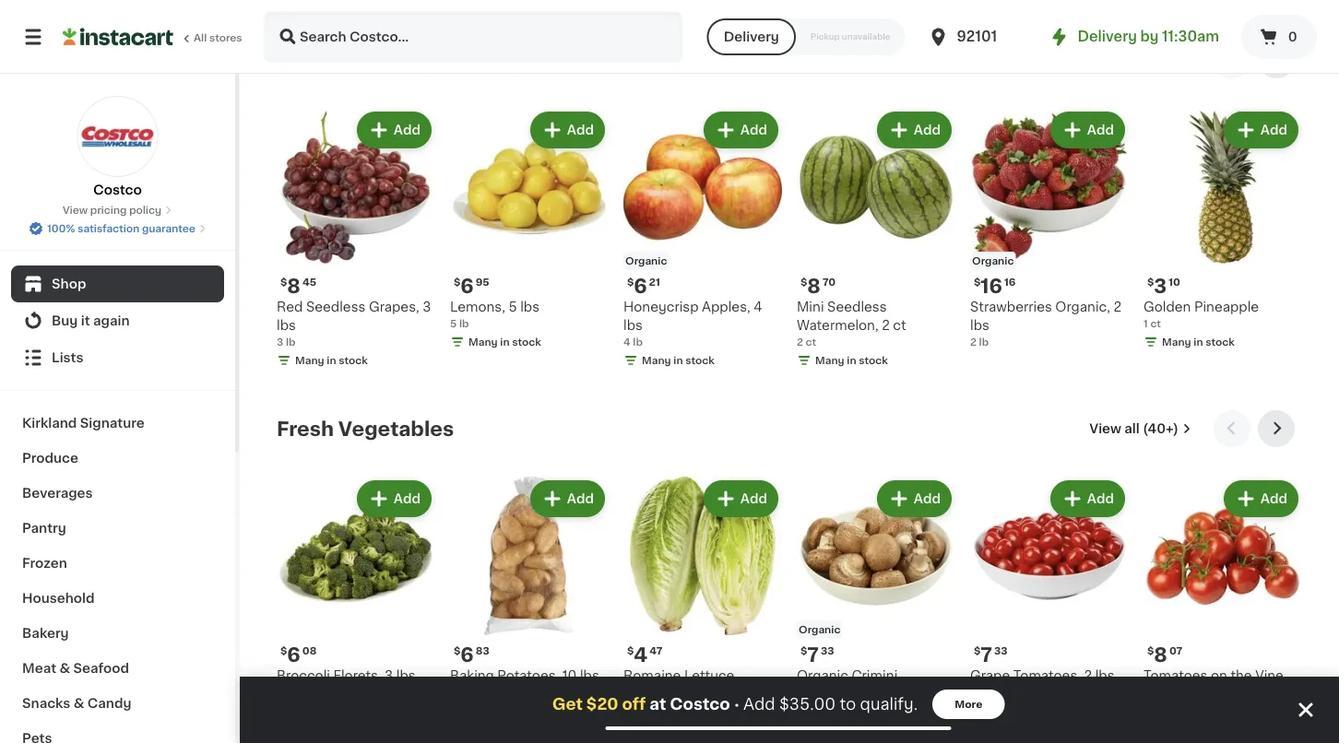 Task type: describe. For each thing, give the bounding box(es) containing it.
33 for grape
[[994, 646, 1008, 656]]

organic inside "organic crimini mushrooms, 24 oz 24 oz"
[[797, 670, 848, 682]]

in for red seedless grapes, 3 lbs
[[327, 356, 336, 366]]

add for broccoli florets, 3 lbs
[[394, 492, 421, 505]]

many in stock for lemons, 5 lbs
[[468, 337, 541, 347]]

watermelon,
[[797, 319, 878, 332]]

guarantee
[[142, 224, 195, 234]]

in for organic crimini mushrooms, 24 oz
[[847, 724, 856, 735]]

baking potatoes, 10 lbs 10 lb
[[450, 670, 599, 698]]

lbs inside baking potatoes, 10 lbs 10 lb
[[580, 670, 599, 682]]

ct inside golden pineapple 1 ct
[[1150, 319, 1161, 329]]

95
[[476, 277, 489, 287]]

$ for tomatoes on the vine, greenhouse grown, 4 lbs
[[1147, 646, 1154, 656]]

broccoli
[[277, 670, 330, 682]]

off
[[622, 697, 646, 712]]

in for golden pineapple
[[1194, 337, 1203, 347]]

seedless for watermelon,
[[827, 301, 887, 314]]

10 for potatoes,
[[562, 670, 577, 682]]

many in stock for honeycrisp apples, 4 lbs
[[642, 356, 715, 366]]

golden pineapple 1 ct
[[1144, 301, 1259, 329]]

lbs inside red seedless grapes, 3 lbs 3 lb
[[277, 319, 296, 332]]

kirkland
[[22, 417, 77, 430]]

100%
[[47, 224, 75, 234]]

lb inside lemons, 5 lbs 5 lb
[[459, 319, 469, 329]]

strawberries
[[970, 301, 1052, 314]]

pricing
[[90, 205, 127, 215]]

3 inside 'product' group
[[1154, 276, 1167, 296]]

8 for red
[[287, 276, 301, 296]]

view all (40+)
[[1089, 422, 1179, 435]]

6 for honeycrisp apples, 4 lbs
[[634, 276, 647, 296]]

in for mini seedless watermelon, 2 ct
[[847, 356, 856, 366]]

apples,
[[702, 301, 750, 314]]

tomatoes,
[[1013, 670, 1081, 682]]

$ for romaine lettuce hearts, 6 ct
[[627, 646, 634, 656]]

pantry
[[22, 522, 66, 535]]

3 right grapes,
[[423, 301, 431, 314]]

view pricing policy link
[[63, 203, 173, 218]]

$ for strawberries organic, 2 lbs
[[974, 277, 981, 287]]

view pricing policy
[[63, 205, 161, 215]]

$ for baking potatoes, 10 lbs
[[454, 646, 460, 656]]

ct down watermelon,
[[806, 337, 816, 347]]

to
[[840, 697, 856, 712]]

romaine lettuce hearts, 6 ct 6 ct
[[623, 670, 734, 716]]

3 right florets, at the left
[[385, 670, 393, 682]]

$ for grape tomatoes, 2 lbs
[[974, 646, 981, 656]]

item carousel region containing fresh vegetables
[[277, 410, 1302, 743]]

add button for baking potatoes, 10 lbs
[[532, 482, 603, 516]]

lbs inside tomatoes on the vine, greenhouse grown, 4 lbs
[[1144, 706, 1163, 719]]

candy
[[87, 697, 131, 710]]

$20
[[586, 697, 618, 712]]

add for tomatoes on the vine, greenhouse grown, 4 lbs
[[1260, 492, 1287, 505]]

qualify.
[[860, 697, 918, 712]]

47
[[649, 646, 663, 656]]

1
[[1144, 319, 1148, 329]]

1 many in stock button from the left
[[277, 0, 435, 19]]

add for honeycrisp apples, 4 lbs
[[740, 124, 767, 136]]

snacks & candy
[[22, 697, 131, 710]]

in for honeycrisp apples, 4 lbs
[[674, 356, 683, 366]]

beverages
[[22, 487, 93, 500]]

all
[[1124, 422, 1140, 435]]

many in stock for grape tomatoes, 2 lbs
[[989, 706, 1061, 716]]

11:30am
[[1162, 30, 1219, 43]]

many in stock for golden pineapple
[[1162, 337, 1235, 347]]

produce
[[22, 452, 78, 465]]

$ 6 08
[[280, 645, 317, 664]]

treatment tracker modal dialog
[[240, 677, 1339, 743]]

lb for baking
[[464, 688, 474, 698]]

florets,
[[333, 670, 381, 682]]

household
[[22, 592, 95, 605]]

fresh for fresh vegetables
[[277, 419, 334, 439]]

on
[[1211, 670, 1227, 682]]

stock for organic crimini mushrooms, 24 oz
[[859, 724, 888, 735]]

add button for lemons, 5 lbs
[[532, 113, 603, 147]]

organic for 16
[[972, 256, 1014, 266]]

shop
[[52, 278, 86, 290]]

item carousel region containing fresh fruit
[[277, 41, 1302, 396]]

2 right 'tomatoes,'
[[1084, 670, 1092, 682]]

view for view pricing policy
[[63, 205, 88, 215]]

grapes,
[[369, 301, 419, 314]]

in for romaine lettuce hearts, 6 ct
[[674, 724, 683, 735]]

frozen link
[[11, 546, 224, 581]]

add button for grape tomatoes, 2 lbs
[[1052, 482, 1123, 516]]

$ 6 21
[[627, 276, 660, 296]]

red
[[277, 301, 303, 314]]

organic for 6
[[625, 256, 667, 266]]

0 horizontal spatial 10
[[450, 688, 462, 698]]

pineapple
[[1194, 301, 1259, 314]]

lbs inside grape tomatoes, 2 lbs 2 lb
[[1095, 670, 1114, 682]]

more
[[955, 700, 982, 710]]

2 down mini
[[797, 337, 803, 347]]

view for view all (40+)
[[1089, 422, 1121, 435]]

stock for romaine lettuce hearts, 6 ct
[[685, 724, 715, 735]]

add button for strawberries organic, 2 lbs
[[1052, 113, 1123, 147]]

stores
[[209, 33, 242, 43]]

romaine
[[623, 670, 681, 682]]

fresh vegetables
[[277, 419, 454, 439]]

4 down honeycrisp
[[623, 337, 630, 347]]

stock for golden pineapple
[[1206, 337, 1235, 347]]

lb inside red seedless grapes, 3 lbs 3 lb
[[286, 337, 296, 347]]

delivery by 11:30am link
[[1048, 26, 1219, 48]]

2 up more
[[970, 688, 977, 698]]

add for red seedless grapes, 3 lbs
[[394, 124, 421, 136]]

lb for grape
[[979, 688, 989, 698]]

fresh for fresh fruit
[[277, 50, 334, 70]]

& for meat
[[59, 662, 70, 675]]

signature
[[80, 417, 144, 430]]

hearts,
[[623, 688, 670, 701]]

product group containing 3
[[1144, 108, 1302, 353]]

snacks
[[22, 697, 70, 710]]

45
[[302, 277, 316, 287]]

it
[[81, 314, 90, 327]]

lists link
[[11, 339, 224, 376]]

produce link
[[11, 441, 224, 476]]

add button for mini seedless watermelon, 2 ct
[[879, 113, 950, 147]]

1 horizontal spatial 24
[[880, 688, 896, 701]]

lbs inside honeycrisp apples, 4 lbs 4 lb
[[623, 319, 643, 332]]

6 for lemons, 5 lbs
[[460, 276, 474, 296]]

stock for grape tomatoes, 2 lbs
[[1032, 706, 1061, 716]]

$ 3 10
[[1147, 276, 1180, 296]]

stock for honeycrisp apples, 4 lbs
[[685, 356, 715, 366]]

costco inside treatment tracker modal dialog
[[670, 697, 730, 712]]

$ for golden pineapple
[[1147, 277, 1154, 287]]

& for snacks
[[74, 697, 84, 710]]

many for mini seedless watermelon, 2 ct
[[815, 356, 844, 366]]

product group containing 4
[[623, 477, 782, 741]]

vine,
[[1255, 670, 1287, 682]]

beverages link
[[11, 476, 224, 511]]

at
[[650, 697, 666, 712]]

greenhouse
[[1144, 688, 1223, 701]]

$ 8 45
[[280, 276, 316, 296]]

meat
[[22, 662, 56, 675]]

ct down the hearts,
[[633, 706, 643, 716]]

snacks & candy link
[[11, 686, 224, 721]]

add for strawberries organic, 2 lbs
[[1087, 124, 1114, 136]]

4 right apples,
[[754, 301, 762, 314]]

buy
[[52, 314, 78, 327]]

3 down broccoli
[[277, 688, 283, 698]]

buy it again
[[52, 314, 130, 327]]

all stores
[[194, 33, 242, 43]]

kirkland signature link
[[11, 406, 224, 441]]

all
[[194, 33, 207, 43]]

2 many in stock button from the left
[[450, 0, 609, 19]]

92101
[[957, 30, 997, 43]]

more button
[[933, 690, 1005, 719]]

add button for golden pineapple
[[1225, 113, 1297, 147]]

shop link
[[11, 266, 224, 302]]

mini
[[797, 301, 824, 314]]

many for grape tomatoes, 2 lbs
[[989, 706, 1018, 716]]

in for lemons, 5 lbs
[[500, 337, 510, 347]]



Task type: locate. For each thing, give the bounding box(es) containing it.
seedless
[[306, 301, 366, 314], [827, 301, 887, 314]]

$ left 95
[[454, 277, 460, 287]]

ct
[[1150, 319, 1161, 329], [893, 319, 906, 332], [806, 337, 816, 347], [686, 688, 699, 701], [633, 706, 643, 716]]

1 33 from the left
[[821, 646, 834, 656]]

add
[[394, 124, 421, 136], [567, 124, 594, 136], [740, 124, 767, 136], [914, 124, 941, 136], [1087, 124, 1114, 136], [1260, 124, 1287, 136], [394, 492, 421, 505], [567, 492, 594, 505], [740, 492, 767, 505], [914, 492, 941, 505], [1087, 492, 1114, 505], [1260, 492, 1287, 505], [743, 697, 775, 712]]

add for baking potatoes, 10 lbs
[[567, 492, 594, 505]]

costco down lettuce
[[670, 697, 730, 712]]

$ 7 33 for grape
[[974, 645, 1008, 664]]

7 up grape
[[981, 645, 992, 664]]

stock for mini seedless watermelon, 2 ct
[[859, 356, 888, 366]]

4 inside tomatoes on the vine, greenhouse grown, 4 lbs
[[1276, 688, 1284, 701]]

view up 100%
[[63, 205, 88, 215]]

delivery for delivery by 11:30am
[[1078, 30, 1137, 43]]

5 down the lemons,
[[450, 319, 457, 329]]

2 seedless from the left
[[827, 301, 887, 314]]

organic for 7
[[799, 625, 841, 635]]

100% satisfaction guarantee
[[47, 224, 195, 234]]

$ left 07 on the bottom right
[[1147, 646, 1154, 656]]

0 button
[[1241, 15, 1317, 59]]

0 horizontal spatial oz
[[813, 706, 825, 716]]

$ left 21 at top left
[[627, 277, 634, 287]]

service type group
[[707, 18, 905, 55]]

2 fresh from the top
[[277, 419, 334, 439]]

2 down strawberries
[[970, 337, 977, 347]]

lbs down strawberries
[[970, 319, 989, 332]]

1 vertical spatial item carousel region
[[277, 410, 1302, 743]]

2 7 from the left
[[981, 645, 992, 664]]

costco link
[[77, 96, 158, 199]]

mini seedless watermelon, 2 ct 2 ct
[[797, 301, 906, 347]]

1 vertical spatial oz
[[813, 706, 825, 716]]

grown,
[[1227, 688, 1273, 701]]

many in stock for romaine lettuce hearts, 6 ct
[[642, 724, 715, 735]]

tomatoes on the vine, greenhouse grown, 4 lbs
[[1144, 670, 1287, 719]]

many in stock for organic crimini mushrooms, 24 oz
[[815, 724, 888, 735]]

1 horizontal spatial oz
[[900, 688, 915, 701]]

item carousel region
[[277, 41, 1302, 396], [277, 410, 1302, 743]]

add button for red seedless grapes, 3 lbs
[[359, 113, 430, 147]]

bakery link
[[11, 616, 224, 651]]

0 vertical spatial oz
[[900, 688, 915, 701]]

fresh
[[277, 50, 334, 70], [277, 419, 334, 439]]

lb down broccoli
[[286, 688, 296, 698]]

$ inside $ 8 45
[[280, 277, 287, 287]]

0 vertical spatial 5
[[509, 301, 517, 314]]

92101 button
[[927, 11, 1038, 63]]

6
[[460, 276, 474, 296], [634, 276, 647, 296], [287, 645, 300, 664], [460, 645, 474, 664], [674, 688, 682, 701], [623, 706, 630, 716]]

0 horizontal spatial 8
[[287, 276, 301, 296]]

$ for broccoli florets, 3 lbs
[[280, 646, 287, 656]]

delivery by 11:30am
[[1078, 30, 1219, 43]]

add button for romaine lettuce hearts, 6 ct
[[705, 482, 777, 516]]

lbs inside strawberries organic, 2 lbs 2 lb
[[970, 319, 989, 332]]

$ inside $ 16 16
[[974, 277, 981, 287]]

1 vertical spatial costco
[[670, 697, 730, 712]]

10 for 3
[[1169, 277, 1180, 287]]

1 horizontal spatial 7
[[981, 645, 992, 664]]

stock for red seedless grapes, 3 lbs
[[339, 356, 368, 366]]

view inside view all (40+) popup button
[[1089, 422, 1121, 435]]

8 left the 70
[[807, 276, 821, 296]]

broccoli florets, 3 lbs 3 lb
[[277, 670, 416, 698]]

6 left 08
[[287, 645, 300, 664]]

33 for organic
[[821, 646, 834, 656]]

1 vertical spatial 10
[[562, 670, 577, 682]]

add button for broccoli florets, 3 lbs
[[359, 482, 430, 516]]

instacart logo image
[[63, 26, 173, 48]]

buy it again link
[[11, 302, 224, 339]]

delivery for delivery
[[724, 30, 779, 43]]

lbs down red
[[277, 319, 296, 332]]

lbs down honeycrisp
[[623, 319, 643, 332]]

1 $ 7 33 from the left
[[800, 645, 834, 664]]

lbs down "greenhouse"
[[1144, 706, 1163, 719]]

seedless up watermelon,
[[827, 301, 887, 314]]

fresh fruit
[[277, 50, 386, 70]]

get
[[552, 697, 583, 712]]

baking
[[450, 670, 494, 682]]

08
[[302, 646, 317, 656]]

7 up mushrooms,
[[807, 645, 819, 664]]

in
[[327, 3, 336, 13], [500, 3, 510, 13], [500, 337, 510, 347], [1194, 337, 1203, 347], [327, 356, 336, 366], [674, 356, 683, 366], [847, 356, 856, 366], [1020, 706, 1030, 716], [674, 724, 683, 735], [847, 724, 856, 735]]

lb inside honeycrisp apples, 4 lbs 4 lb
[[633, 337, 643, 347]]

grape tomatoes, 2 lbs 2 lb
[[970, 670, 1114, 698]]

the
[[1231, 670, 1252, 682]]

potatoes,
[[497, 670, 559, 682]]

costco up view pricing policy link
[[93, 184, 142, 196]]

lb down grape
[[979, 688, 989, 698]]

lbs right florets, at the left
[[396, 670, 416, 682]]

1 horizontal spatial seedless
[[827, 301, 887, 314]]

many
[[295, 3, 324, 13], [468, 3, 498, 13], [468, 337, 498, 347], [1162, 337, 1191, 347], [295, 356, 324, 366], [642, 356, 671, 366], [815, 356, 844, 366], [989, 706, 1018, 716], [642, 724, 671, 735], [815, 724, 844, 735]]

8 for mini
[[807, 276, 821, 296]]

0 horizontal spatial 5
[[450, 319, 457, 329]]

0 horizontal spatial seedless
[[306, 301, 366, 314]]

70
[[823, 277, 836, 287]]

oz right to
[[900, 688, 915, 701]]

delivery inside delivery by 11:30am link
[[1078, 30, 1137, 43]]

Search field
[[266, 13, 681, 61]]

many for honeycrisp apples, 4 lbs
[[642, 356, 671, 366]]

1 vertical spatial &
[[74, 697, 84, 710]]

4 inside 'product' group
[[634, 645, 648, 664]]

0 horizontal spatial many in stock button
[[277, 0, 435, 19]]

1 7 from the left
[[807, 645, 819, 664]]

lb for broccoli
[[286, 688, 296, 698]]

get $20 off at costco • add $35.00 to qualify.
[[552, 697, 918, 712]]

add inside treatment tracker modal dialog
[[743, 697, 775, 712]]

oz down mushrooms,
[[813, 706, 825, 716]]

grape
[[970, 670, 1010, 682]]

$ inside $ 8 70
[[800, 277, 807, 287]]

83
[[476, 646, 489, 656]]

view left all
[[1089, 422, 1121, 435]]

6 left 95
[[460, 276, 474, 296]]

None search field
[[264, 11, 683, 63]]

again
[[93, 314, 130, 327]]

product group
[[277, 108, 435, 372], [450, 108, 609, 353], [623, 108, 782, 372], [797, 108, 955, 372], [970, 108, 1129, 350], [1144, 108, 1302, 353], [277, 477, 435, 722], [450, 477, 609, 722], [623, 477, 782, 741], [797, 477, 955, 741], [970, 477, 1129, 722], [1144, 477, 1302, 743]]

stock
[[339, 3, 368, 13], [512, 3, 541, 13], [512, 337, 541, 347], [1206, 337, 1235, 347], [339, 356, 368, 366], [685, 356, 715, 366], [859, 356, 888, 366], [1032, 706, 1061, 716], [685, 724, 715, 735], [859, 724, 888, 735]]

$ up $35.00
[[800, 646, 807, 656]]

$ inside "$ 6 08"
[[280, 646, 287, 656]]

$ up golden
[[1147, 277, 1154, 287]]

4 left '47'
[[634, 645, 648, 664]]

add button for honeycrisp apples, 4 lbs
[[705, 113, 777, 147]]

red seedless grapes, 3 lbs 3 lb
[[277, 301, 431, 347]]

$ inside "$ 3 10"
[[1147, 277, 1154, 287]]

$ for mini seedless watermelon, 2 ct
[[800, 277, 807, 287]]

$ 8 07
[[1147, 645, 1182, 664]]

lbs up $20
[[580, 670, 599, 682]]

16 inside $ 16 16
[[1004, 277, 1016, 287]]

lbs right 'tomatoes,'
[[1095, 670, 1114, 682]]

delivery button
[[707, 18, 796, 55]]

0 vertical spatial 10
[[1169, 277, 1180, 287]]

1 vertical spatial view
[[1089, 422, 1121, 435]]

1 horizontal spatial 33
[[994, 646, 1008, 656]]

many in stock button
[[277, 0, 435, 19], [450, 0, 609, 19]]

2 item carousel region from the top
[[277, 410, 1302, 743]]

many for red seedless grapes, 3 lbs
[[295, 356, 324, 366]]

$ 7 33 up grape
[[974, 645, 1008, 664]]

ct right watermelon,
[[893, 319, 906, 332]]

$ inside $ 6 21
[[627, 277, 634, 287]]

many for organic crimini mushrooms, 24 oz
[[815, 724, 844, 735]]

0 horizontal spatial view
[[63, 205, 88, 215]]

strawberries organic, 2 lbs 2 lb
[[970, 301, 1122, 347]]

33 up grape
[[994, 646, 1008, 656]]

lettuce
[[684, 670, 734, 682]]

$ 6 95
[[454, 276, 489, 296]]

$ for organic crimini mushrooms, 24 oz
[[800, 646, 807, 656]]

& right meat
[[59, 662, 70, 675]]

3 down red
[[277, 337, 283, 347]]

0 horizontal spatial $ 7 33
[[800, 645, 834, 664]]

$ 7 33
[[800, 645, 834, 664], [974, 645, 1008, 664]]

$35.00
[[779, 697, 836, 712]]

meat & seafood
[[22, 662, 129, 675]]

0 vertical spatial costco
[[93, 184, 142, 196]]

add for grape tomatoes, 2 lbs
[[1087, 492, 1114, 505]]

lb for strawberries
[[979, 337, 989, 347]]

add for organic crimini mushrooms, 24 oz
[[914, 492, 941, 505]]

(40+)
[[1143, 422, 1179, 435]]

lb inside strawberries organic, 2 lbs 2 lb
[[979, 337, 989, 347]]

1 horizontal spatial delivery
[[1078, 30, 1137, 43]]

3
[[1154, 276, 1167, 296], [423, 301, 431, 314], [277, 337, 283, 347], [385, 670, 393, 682], [277, 688, 283, 698]]

satisfaction
[[78, 224, 140, 234]]

0 vertical spatial fresh
[[277, 50, 334, 70]]

$ left 83
[[454, 646, 460, 656]]

2 vertical spatial 10
[[450, 688, 462, 698]]

24 down mushrooms,
[[797, 706, 810, 716]]

lb inside baking potatoes, 10 lbs 10 lb
[[464, 688, 474, 698]]

add for lemons, 5 lbs
[[567, 124, 594, 136]]

8 left 07 on the bottom right
[[1154, 645, 1167, 664]]

lb inside broccoli florets, 3 lbs 3 lb
[[286, 688, 296, 698]]

seedless inside mini seedless watermelon, 2 ct 2 ct
[[827, 301, 887, 314]]

golden
[[1144, 301, 1191, 314]]

ct right 1
[[1150, 319, 1161, 329]]

$ for lemons, 5 lbs
[[454, 277, 460, 287]]

$ for red seedless grapes, 3 lbs
[[280, 277, 287, 287]]

costco inside 'link'
[[93, 184, 142, 196]]

6 left 83
[[460, 645, 474, 664]]

add for golden pineapple
[[1260, 124, 1287, 136]]

$ 16 16
[[974, 276, 1016, 296]]

lemons, 5 lbs 5 lb
[[450, 301, 540, 329]]

bakery
[[22, 627, 69, 640]]

organic inside 'product' group
[[972, 256, 1014, 266]]

many in stock for red seedless grapes, 3 lbs
[[295, 356, 368, 366]]

0 horizontal spatial 16
[[981, 276, 1002, 296]]

$ left the 70
[[800, 277, 807, 287]]

1 vertical spatial 24
[[797, 706, 810, 716]]

lists
[[52, 351, 83, 364]]

vegetables
[[338, 419, 454, 439]]

stock for lemons, 5 lbs
[[512, 337, 541, 347]]

lb down honeycrisp
[[633, 337, 643, 347]]

$ left 08
[[280, 646, 287, 656]]

many for romaine lettuce hearts, 6 ct
[[642, 724, 671, 735]]

3 up golden
[[1154, 276, 1167, 296]]

1 horizontal spatial costco
[[670, 697, 730, 712]]

21
[[649, 277, 660, 287]]

add button for tomatoes on the vine, greenhouse grown, 4 lbs
[[1225, 482, 1297, 516]]

lb down red
[[286, 337, 296, 347]]

add for mini seedless watermelon, 2 ct
[[914, 124, 941, 136]]

0 vertical spatial item carousel region
[[277, 41, 1302, 396]]

0 horizontal spatial 7
[[807, 645, 819, 664]]

$ 7 33 up mushrooms,
[[800, 645, 834, 664]]

$ inside $ 4 47
[[627, 646, 634, 656]]

2 $ 7 33 from the left
[[974, 645, 1008, 664]]

6 right $20
[[623, 706, 630, 716]]

organic,
[[1055, 301, 1110, 314]]

2 horizontal spatial 8
[[1154, 645, 1167, 664]]

2 right watermelon,
[[882, 319, 890, 332]]

seedless down 45
[[306, 301, 366, 314]]

$ 7 33 for organic
[[800, 645, 834, 664]]

crimini
[[852, 670, 898, 682]]

add for romaine lettuce hearts, 6 ct
[[740, 492, 767, 505]]

16
[[981, 276, 1002, 296], [1004, 277, 1016, 287]]

lb inside grape tomatoes, 2 lbs 2 lb
[[979, 688, 989, 698]]

lb for honeycrisp
[[633, 337, 643, 347]]

delivery inside 'delivery' button
[[724, 30, 779, 43]]

2 33 from the left
[[994, 646, 1008, 656]]

fresh left vegetables
[[277, 419, 334, 439]]

1 fresh from the top
[[277, 50, 334, 70]]

$ 4 47
[[627, 645, 663, 664]]

2 horizontal spatial 10
[[1169, 277, 1180, 287]]

$ inside $ 8 07
[[1147, 646, 1154, 656]]

$ up grape
[[974, 646, 981, 656]]

1 horizontal spatial &
[[74, 697, 84, 710]]

$ up strawberries
[[974, 277, 981, 287]]

8 left 45
[[287, 276, 301, 296]]

$ left '47'
[[627, 646, 634, 656]]

1 horizontal spatial 10
[[562, 670, 577, 682]]

0 horizontal spatial 24
[[797, 706, 810, 716]]

oz
[[900, 688, 915, 701], [813, 706, 825, 716]]

by
[[1140, 30, 1159, 43]]

2
[[1114, 301, 1122, 314], [882, 319, 890, 332], [797, 337, 803, 347], [970, 337, 977, 347], [1084, 670, 1092, 682], [970, 688, 977, 698]]

add button for organic crimini mushrooms, 24 oz
[[879, 482, 950, 516]]

seedless inside red seedless grapes, 3 lbs 3 lb
[[306, 301, 366, 314]]

•
[[734, 697, 740, 712]]

10
[[1169, 277, 1180, 287], [562, 670, 577, 682], [450, 688, 462, 698]]

policy
[[129, 205, 161, 215]]

tomatoes
[[1144, 670, 1208, 682]]

0 horizontal spatial costco
[[93, 184, 142, 196]]

1 vertical spatial 5
[[450, 319, 457, 329]]

fruit
[[338, 50, 386, 70]]

seedless for grapes,
[[306, 301, 366, 314]]

10 down the baking
[[450, 688, 462, 698]]

5 right the lemons,
[[509, 301, 517, 314]]

7 for organic crimini mushrooms, 24 oz
[[807, 645, 819, 664]]

0 horizontal spatial &
[[59, 662, 70, 675]]

0 vertical spatial view
[[63, 205, 88, 215]]

honeycrisp apples, 4 lbs 4 lb
[[623, 301, 762, 347]]

view inside view pricing policy link
[[63, 205, 88, 215]]

lb down the baking
[[464, 688, 474, 698]]

1 horizontal spatial $ 7 33
[[974, 645, 1008, 664]]

lb down the lemons,
[[459, 319, 469, 329]]

1 horizontal spatial 5
[[509, 301, 517, 314]]

$ inside $ 6 95
[[454, 277, 460, 287]]

1 horizontal spatial many in stock button
[[450, 0, 609, 19]]

many for lemons, 5 lbs
[[468, 337, 498, 347]]

fresh left fruit
[[277, 50, 334, 70]]

6 for broccoli florets, 3 lbs
[[287, 645, 300, 664]]

costco
[[93, 184, 142, 196], [670, 697, 730, 712]]

lbs inside broccoli florets, 3 lbs 3 lb
[[396, 670, 416, 682]]

$ inside $ 6 83
[[454, 646, 460, 656]]

6 right at
[[674, 688, 682, 701]]

24 down 'crimini'
[[880, 688, 896, 701]]

1 horizontal spatial 16
[[1004, 277, 1016, 287]]

1 horizontal spatial view
[[1089, 422, 1121, 435]]

$ for honeycrisp apples, 4 lbs
[[627, 277, 634, 287]]

$ 6 83
[[454, 645, 489, 664]]

2 right organic,
[[1114, 301, 1122, 314]]

0 horizontal spatial 33
[[821, 646, 834, 656]]

0 vertical spatial 24
[[880, 688, 896, 701]]

view
[[63, 205, 88, 215], [1089, 422, 1121, 435]]

kirkland signature
[[22, 417, 144, 430]]

many in stock for mini seedless watermelon, 2 ct
[[815, 356, 888, 366]]

6 left 21 at top left
[[634, 276, 647, 296]]

1 horizontal spatial 8
[[807, 276, 821, 296]]

lbs right the lemons,
[[520, 301, 540, 314]]

costco logo image
[[77, 96, 158, 177]]

mushrooms,
[[797, 688, 877, 701]]

0 vertical spatial &
[[59, 662, 70, 675]]

24
[[880, 688, 896, 701], [797, 706, 810, 716]]

1 vertical spatial fresh
[[277, 419, 334, 439]]

lb down strawberries
[[979, 337, 989, 347]]

10 up golden
[[1169, 277, 1180, 287]]

1 item carousel region from the top
[[277, 41, 1302, 396]]

10 up get
[[562, 670, 577, 682]]

0 horizontal spatial delivery
[[724, 30, 779, 43]]

33 up mushrooms,
[[821, 646, 834, 656]]

add button
[[359, 113, 430, 147], [532, 113, 603, 147], [705, 113, 777, 147], [879, 113, 950, 147], [1052, 113, 1123, 147], [1225, 113, 1297, 147], [359, 482, 430, 516], [532, 482, 603, 516], [705, 482, 777, 516], [879, 482, 950, 516], [1052, 482, 1123, 516], [1225, 482, 1297, 516]]

many for golden pineapple
[[1162, 337, 1191, 347]]

4 down vine,
[[1276, 688, 1284, 701]]

1 seedless from the left
[[306, 301, 366, 314]]

& left candy
[[74, 697, 84, 710]]

product group containing 16
[[970, 108, 1129, 350]]

6 for baking potatoes, 10 lbs
[[460, 645, 474, 664]]

ct down lettuce
[[686, 688, 699, 701]]

in for grape tomatoes, 2 lbs
[[1020, 706, 1030, 716]]

lbs inside lemons, 5 lbs 5 lb
[[520, 301, 540, 314]]

$ up red
[[280, 277, 287, 287]]

10 inside "$ 3 10"
[[1169, 277, 1180, 287]]

7 for grape tomatoes, 2 lbs
[[981, 645, 992, 664]]



Task type: vqa. For each thing, say whether or not it's contained in the screenshot.


